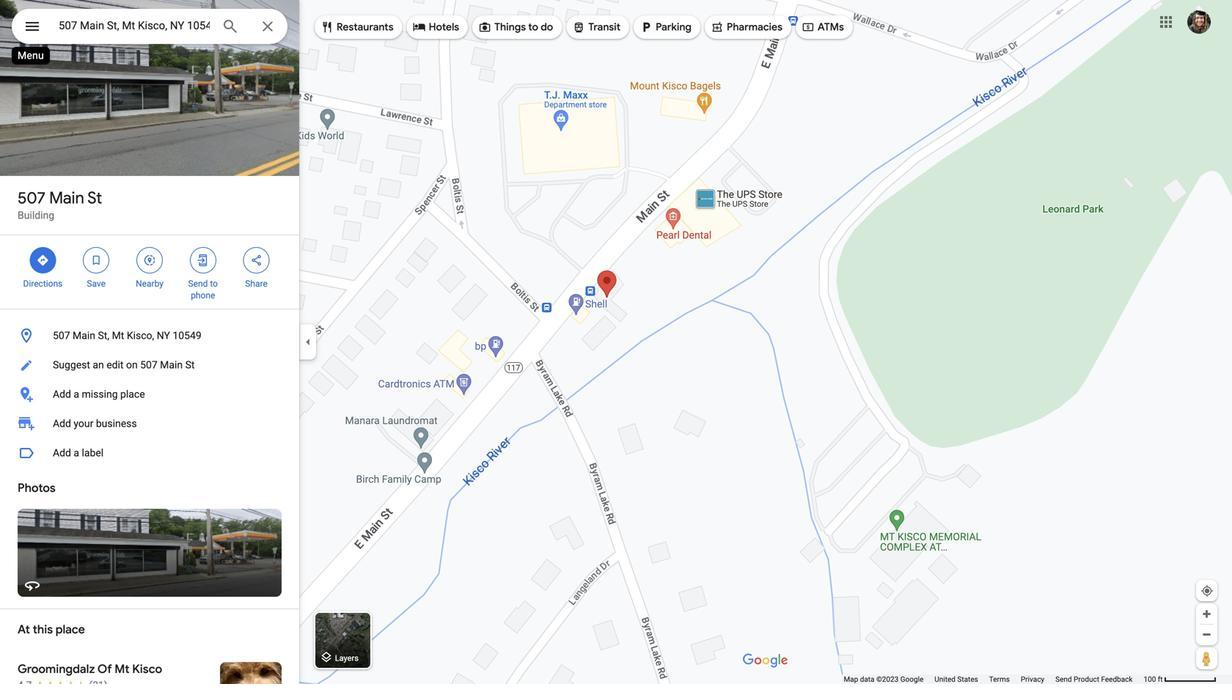 Task type: locate. For each thing, give the bounding box(es) containing it.
2 vertical spatial add
[[53, 447, 71, 459]]

a for missing
[[74, 388, 79, 401]]

ft
[[1158, 675, 1163, 684]]

100 ft
[[1144, 675, 1163, 684]]

507 inside the 507 main st building
[[18, 188, 45, 208]]

0 vertical spatial 507
[[18, 188, 45, 208]]

507 main st, mt kisco, ny 10549 button
[[0, 321, 299, 351]]

1 horizontal spatial st
[[185, 359, 195, 371]]

 pharmacies
[[711, 19, 783, 35]]

united states button
[[935, 675, 979, 685]]

add a label
[[53, 447, 104, 459]]

a
[[74, 388, 79, 401], [74, 447, 79, 459]]

directions
[[23, 279, 63, 289]]

main left st,
[[73, 330, 95, 342]]

place
[[120, 388, 145, 401], [56, 623, 85, 638]]

100
[[1144, 675, 1156, 684]]

507
[[18, 188, 45, 208], [53, 330, 70, 342], [140, 359, 158, 371]]

1 a from the top
[[74, 388, 79, 401]]

507 up building
[[18, 188, 45, 208]]

add a missing place
[[53, 388, 145, 401]]

phone
[[191, 291, 215, 301]]


[[250, 252, 263, 269]]

 hotels
[[413, 19, 459, 35]]

st inside button
[[185, 359, 195, 371]]

united states
[[935, 675, 979, 684]]

terms
[[990, 675, 1010, 684]]

1 vertical spatial to
[[210, 279, 218, 289]]

place down on
[[120, 388, 145, 401]]

1 horizontal spatial 507
[[53, 330, 70, 342]]

atms
[[818, 21, 844, 34]]

2 vertical spatial 507
[[140, 359, 158, 371]]

507 for st
[[18, 188, 45, 208]]

footer inside the google maps element
[[844, 675, 1144, 685]]

1 vertical spatial 507
[[53, 330, 70, 342]]

main
[[49, 188, 84, 208], [73, 330, 95, 342], [160, 359, 183, 371]]

main up building
[[49, 188, 84, 208]]

2 add from the top
[[53, 418, 71, 430]]

an
[[93, 359, 104, 371]]

2 vertical spatial main
[[160, 359, 183, 371]]

0 horizontal spatial st
[[87, 188, 102, 208]]

terms button
[[990, 675, 1010, 685]]

suggest
[[53, 359, 90, 371]]

10549
[[173, 330, 202, 342]]

product
[[1074, 675, 1100, 684]]

1 vertical spatial add
[[53, 418, 71, 430]]

map data ©2023 google
[[844, 675, 924, 684]]

footer
[[844, 675, 1144, 685]]

send left the product
[[1056, 675, 1072, 684]]

1 vertical spatial st
[[185, 359, 195, 371]]

0 horizontal spatial 507
[[18, 188, 45, 208]]

things
[[495, 21, 526, 34]]

1 add from the top
[[53, 388, 71, 401]]

photos
[[18, 481, 56, 496]]

add down suggest
[[53, 388, 71, 401]]

st down 10549
[[185, 359, 195, 371]]

3 add from the top
[[53, 447, 71, 459]]

0 vertical spatial place
[[120, 388, 145, 401]]

send
[[188, 279, 208, 289], [1056, 675, 1072, 684]]

add
[[53, 388, 71, 401], [53, 418, 71, 430], [53, 447, 71, 459]]

mt right of
[[115, 662, 130, 677]]


[[36, 252, 49, 269]]

footer containing map data ©2023 google
[[844, 675, 1144, 685]]

save
[[87, 279, 106, 289]]

send up phone
[[188, 279, 208, 289]]

1 vertical spatial place
[[56, 623, 85, 638]]

0 horizontal spatial to
[[210, 279, 218, 289]]


[[711, 19, 724, 35]]

1 horizontal spatial place
[[120, 388, 145, 401]]

mt inside 507 main st, mt kisco, ny 10549 button
[[112, 330, 124, 342]]

send inside send product feedback button
[[1056, 675, 1072, 684]]

add left your
[[53, 418, 71, 430]]

google
[[901, 675, 924, 684]]

place inside button
[[120, 388, 145, 401]]

4.7 stars 31 reviews image
[[18, 679, 108, 685]]

1 vertical spatial main
[[73, 330, 95, 342]]

507 up suggest
[[53, 330, 70, 342]]

0 vertical spatial send
[[188, 279, 208, 289]]


[[572, 19, 586, 35]]

0 vertical spatial st
[[87, 188, 102, 208]]

100 ft button
[[1144, 675, 1217, 684]]

mt
[[112, 330, 124, 342], [115, 662, 130, 677]]

a left missing
[[74, 388, 79, 401]]

 parking
[[640, 19, 692, 35]]

2 a from the top
[[74, 447, 79, 459]]

zoom in image
[[1202, 609, 1213, 620]]

to left do
[[528, 21, 538, 34]]

0 vertical spatial mt
[[112, 330, 124, 342]]

0 vertical spatial to
[[528, 21, 538, 34]]

None field
[[59, 17, 210, 34]]

1 vertical spatial mt
[[115, 662, 130, 677]]

mt right st,
[[112, 330, 124, 342]]

st inside the 507 main st building
[[87, 188, 102, 208]]

to
[[528, 21, 538, 34], [210, 279, 218, 289]]

507 inside button
[[140, 359, 158, 371]]

at
[[18, 623, 30, 638]]

zoom out image
[[1202, 629, 1213, 640]]

place right this
[[56, 623, 85, 638]]

main down ny
[[160, 359, 183, 371]]

add left label
[[53, 447, 71, 459]]

 search field
[[12, 9, 288, 47]]

kisco
[[132, 662, 162, 677]]

send inside send to phone
[[188, 279, 208, 289]]

1 vertical spatial send
[[1056, 675, 1072, 684]]

kisco,
[[127, 330, 154, 342]]


[[640, 19, 653, 35]]

0 vertical spatial main
[[49, 188, 84, 208]]

1 vertical spatial a
[[74, 447, 79, 459]]

507 right on
[[140, 359, 158, 371]]

st
[[87, 188, 102, 208], [185, 359, 195, 371]]

main inside button
[[73, 330, 95, 342]]

add for add a missing place
[[53, 388, 71, 401]]

main inside the 507 main st building
[[49, 188, 84, 208]]

collapse side panel image
[[300, 334, 316, 350]]

507 main st, mt kisco, ny 10549
[[53, 330, 202, 342]]

507 inside button
[[53, 330, 70, 342]]


[[478, 19, 492, 35]]

your
[[74, 418, 93, 430]]

united
[[935, 675, 956, 684]]

0 horizontal spatial send
[[188, 279, 208, 289]]

1 horizontal spatial send
[[1056, 675, 1072, 684]]

 restaurants
[[321, 19, 394, 35]]

mt inside groomingdalz of mt kisco link
[[115, 662, 130, 677]]

to up phone
[[210, 279, 218, 289]]

suggest an edit on 507 main st
[[53, 359, 195, 371]]

 things to do
[[478, 19, 553, 35]]

at this place
[[18, 623, 85, 638]]

st up 
[[87, 188, 102, 208]]

2 horizontal spatial 507
[[140, 359, 158, 371]]

507 Main St, Mt Kisco, NY 10549 field
[[12, 9, 288, 44]]

0 vertical spatial a
[[74, 388, 79, 401]]

0 vertical spatial add
[[53, 388, 71, 401]]

map
[[844, 675, 859, 684]]

add a missing place button
[[0, 380, 299, 409]]

a left label
[[74, 447, 79, 459]]

1 horizontal spatial to
[[528, 21, 538, 34]]



Task type: vqa. For each thing, say whether or not it's contained in the screenshot.
 Pharmacies
yes



Task type: describe. For each thing, give the bounding box(es) containing it.
send for send to phone
[[188, 279, 208, 289]]

share
[[245, 279, 268, 289]]


[[90, 252, 103, 269]]

add for add a label
[[53, 447, 71, 459]]

feedback
[[1102, 675, 1133, 684]]

privacy
[[1021, 675, 1045, 684]]

edit
[[107, 359, 124, 371]]

data
[[860, 675, 875, 684]]

a for label
[[74, 447, 79, 459]]

of
[[98, 662, 112, 677]]

st,
[[98, 330, 109, 342]]

ny
[[157, 330, 170, 342]]

missing
[[82, 388, 118, 401]]

send product feedback
[[1056, 675, 1133, 684]]

transit
[[589, 21, 621, 34]]

on
[[126, 359, 138, 371]]

this
[[33, 623, 53, 638]]

507 for st,
[[53, 330, 70, 342]]

groomingdalz of mt kisco
[[18, 662, 162, 677]]

 atms
[[802, 19, 844, 35]]

google account: giulia masi  
(giulia.masi@adept.ai) image
[[1188, 10, 1211, 34]]

building
[[18, 209, 54, 222]]

to inside  things to do
[[528, 21, 538, 34]]

show your location image
[[1201, 585, 1214, 598]]

send for send product feedback
[[1056, 675, 1072, 684]]

suggest an edit on 507 main st button
[[0, 351, 299, 380]]


[[413, 19, 426, 35]]


[[321, 19, 334, 35]]

add a label button
[[0, 439, 299, 468]]


[[23, 16, 41, 37]]

show street view coverage image
[[1197, 648, 1218, 670]]

do
[[541, 21, 553, 34]]

layers
[[335, 654, 359, 663]]

send product feedback button
[[1056, 675, 1133, 685]]

 transit
[[572, 19, 621, 35]]

add for add your business
[[53, 418, 71, 430]]

main inside button
[[160, 359, 183, 371]]

add your business
[[53, 418, 137, 430]]

send to phone
[[188, 279, 218, 301]]

main for st,
[[73, 330, 95, 342]]

to inside send to phone
[[210, 279, 218, 289]]

 button
[[12, 9, 53, 47]]

states
[[958, 675, 979, 684]]

main for st
[[49, 188, 84, 208]]

none field inside 507 main st, mt kisco, ny 10549 "field"
[[59, 17, 210, 34]]

restaurants
[[337, 21, 394, 34]]

hotels
[[429, 21, 459, 34]]


[[196, 252, 210, 269]]

nearby
[[136, 279, 164, 289]]

©2023
[[877, 675, 899, 684]]

label
[[82, 447, 104, 459]]

pharmacies
[[727, 21, 783, 34]]

google maps element
[[0, 0, 1233, 685]]

business
[[96, 418, 137, 430]]

actions for 507 main st region
[[0, 236, 299, 309]]

groomingdalz of mt kisco link
[[0, 651, 299, 685]]

507 main st building
[[18, 188, 102, 222]]

507 main st main content
[[0, 0, 299, 685]]

0 horizontal spatial place
[[56, 623, 85, 638]]


[[802, 19, 815, 35]]

parking
[[656, 21, 692, 34]]

groomingdalz
[[18, 662, 95, 677]]

add your business link
[[0, 409, 299, 439]]


[[143, 252, 156, 269]]

privacy button
[[1021, 675, 1045, 685]]



